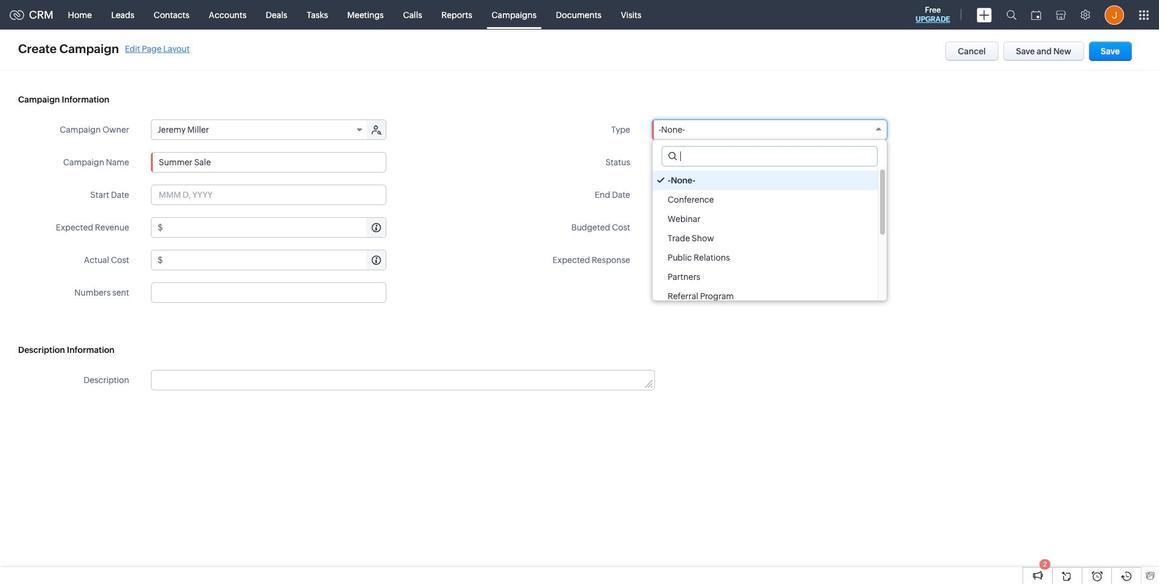 Task type: describe. For each thing, give the bounding box(es) containing it.
2 option from the top
[[653, 190, 878, 210]]

logo image
[[10, 10, 24, 20]]

profile image
[[1105, 5, 1124, 24]]

calendar image
[[1031, 10, 1042, 20]]

5 option from the top
[[653, 248, 878, 267]]

4 option from the top
[[653, 229, 878, 248]]

search element
[[999, 0, 1024, 30]]

search image
[[1006, 10, 1017, 20]]



Task type: locate. For each thing, give the bounding box(es) containing it.
None text field
[[652, 250, 888, 270], [152, 371, 655, 390], [652, 250, 888, 270], [152, 371, 655, 390]]

1 mmm d, yyyy text field from the left
[[151, 185, 386, 205]]

None field
[[652, 120, 888, 140], [152, 120, 368, 139], [652, 120, 888, 140], [152, 120, 368, 139]]

create menu element
[[970, 0, 999, 29]]

profile element
[[1098, 0, 1131, 29]]

2 mmm d, yyyy text field from the left
[[652, 185, 888, 205]]

create menu image
[[977, 8, 992, 22]]

3 option from the top
[[653, 210, 878, 229]]

7 option from the top
[[653, 287, 878, 306]]

1 option from the top
[[653, 171, 878, 190]]

option
[[653, 171, 878, 190], [653, 190, 878, 210], [653, 210, 878, 229], [653, 229, 878, 248], [653, 248, 878, 267], [653, 267, 878, 287], [653, 287, 878, 306]]

6 option from the top
[[653, 267, 878, 287]]

None text field
[[662, 147, 877, 166], [151, 152, 386, 173], [165, 218, 386, 237], [666, 218, 887, 237], [165, 251, 386, 270], [151, 283, 386, 303], [662, 147, 877, 166], [151, 152, 386, 173], [165, 218, 386, 237], [666, 218, 887, 237], [165, 251, 386, 270], [151, 283, 386, 303]]

0 horizontal spatial mmm d, yyyy text field
[[151, 185, 386, 205]]

list box
[[653, 168, 887, 306]]

1 horizontal spatial mmm d, yyyy text field
[[652, 185, 888, 205]]

MMM D, YYYY text field
[[151, 185, 386, 205], [652, 185, 888, 205]]



Task type: vqa. For each thing, say whether or not it's contained in the screenshot.
"CRM" link
no



